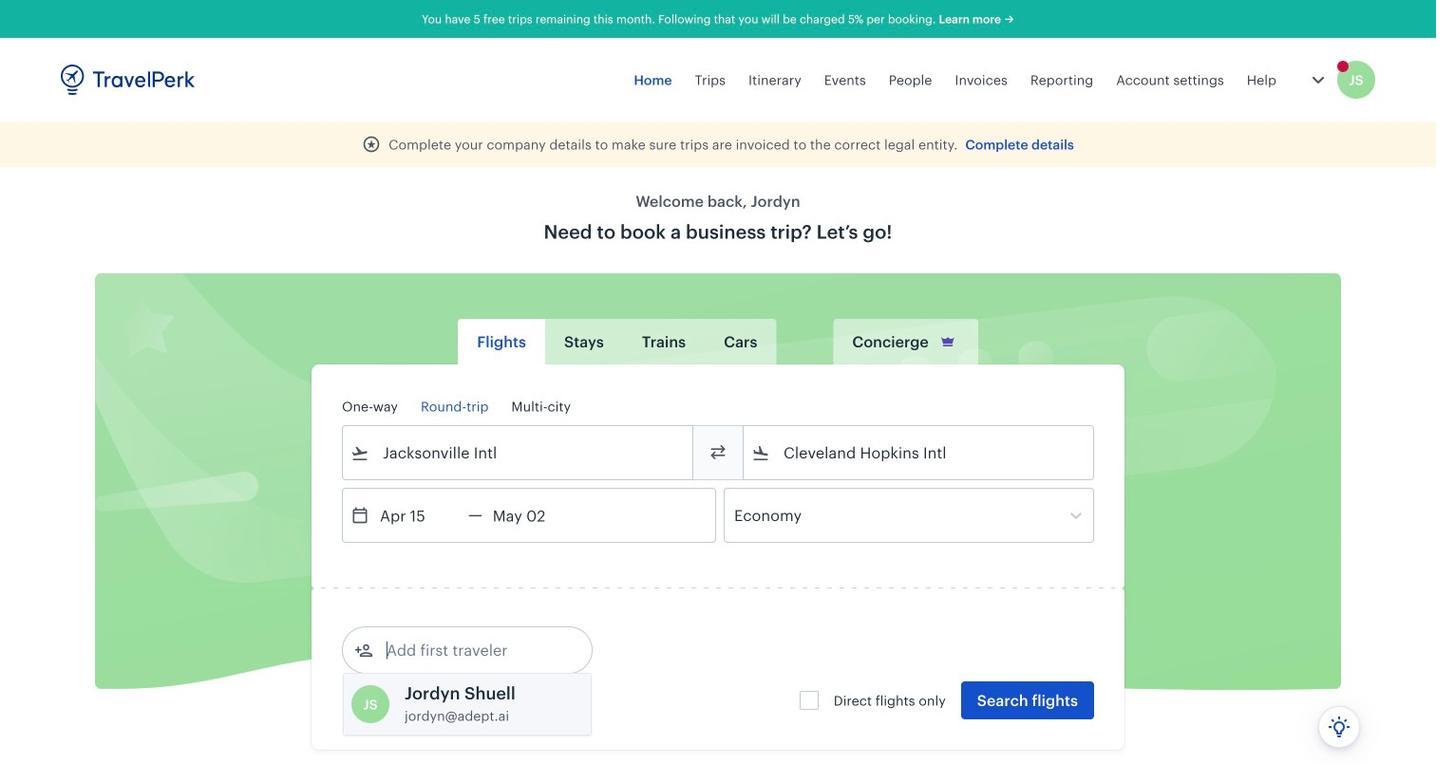 Task type: describe. For each thing, give the bounding box(es) containing it.
To search field
[[770, 438, 1069, 468]]

Add first traveler search field
[[373, 635, 571, 666]]

From search field
[[369, 438, 668, 468]]

Depart text field
[[369, 489, 468, 542]]



Task type: locate. For each thing, give the bounding box(es) containing it.
Return text field
[[482, 489, 581, 542]]



